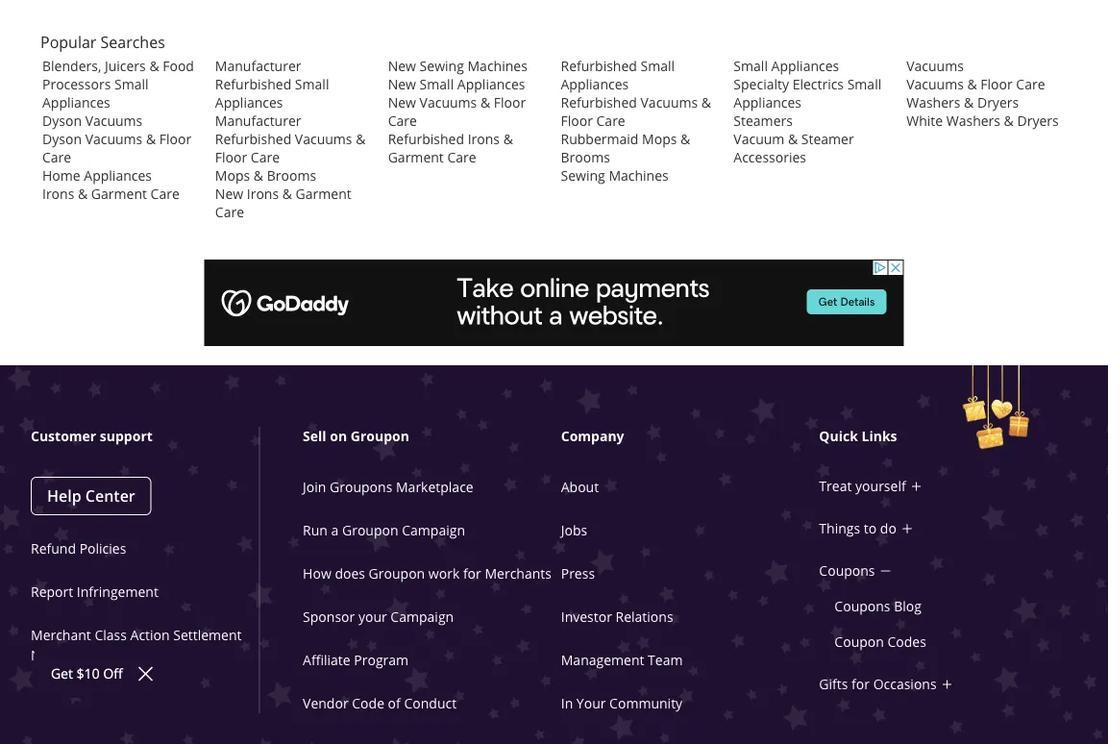 Task type: describe. For each thing, give the bounding box(es) containing it.
notice
[[31, 646, 71, 664]]

refund
[[31, 540, 76, 557]]

care inside refurbished small appliances refurbished vacuums & floor care rubbermaid mops & brooms sewing machines
[[597, 112, 626, 130]]

sewing inside new sewing machines new small appliances new vacuums & floor care refurbished irons & garment care
[[420, 57, 464, 75]]

investor
[[561, 608, 612, 626]]

coupons for coupons
[[820, 562, 875, 580]]

rubbermaid
[[561, 130, 639, 148]]

home
[[42, 167, 80, 184]]

vacuums inside refurbished small appliances refurbished vacuums & floor care rubbermaid mops & brooms sewing machines
[[641, 94, 698, 111]]

vendor code of conduct link
[[303, 694, 457, 712]]

white
[[907, 112, 943, 130]]

garment inside new sewing machines new small appliances new vacuums & floor care refurbished irons & garment care
[[388, 148, 444, 166]]

codes
[[888, 633, 927, 651]]

irons & garment care link
[[42, 185, 180, 203]]

your
[[577, 694, 606, 712]]

floor inside vacuums vacuums & floor care washers & dryers white washers & dryers
[[981, 75, 1013, 93]]

refurbished up "manufacturer refurbished vacuums & floor care" link
[[215, 75, 292, 93]]

help center
[[47, 486, 135, 507]]

sponsor your campaign
[[303, 608, 454, 626]]

appliances up electrics
[[772, 57, 840, 75]]

quick links heading
[[820, 427, 1108, 446]]

new vacuums & floor care link
[[388, 94, 526, 130]]

relations
[[616, 608, 674, 626]]

infringement
[[77, 583, 159, 601]]

0 vertical spatial dryers
[[978, 94, 1019, 111]]

dyson vacuums & floor care link
[[42, 130, 192, 166]]

coupons blog
[[835, 597, 922, 615]]

does
[[335, 565, 365, 582]]

manufacturer refurbished small appliances manufacturer refurbished vacuums & floor care mops & brooms new irons & garment care
[[215, 57, 366, 221]]

small inside new sewing machines new small appliances new vacuums & floor care refurbished irons & garment care
[[420, 75, 454, 93]]

specialty
[[734, 75, 789, 93]]

customer
[[31, 427, 96, 446]]

refurbished irons & garment care link
[[388, 130, 513, 166]]

join groupons marketplace
[[303, 478, 474, 496]]

vendor code of conduct
[[303, 694, 457, 712]]

settlement
[[173, 626, 242, 644]]

in
[[561, 694, 573, 712]]

vendor
[[303, 694, 349, 712]]

groupon for does
[[369, 565, 425, 582]]

in your community
[[561, 694, 683, 712]]

refund policies
[[31, 540, 126, 557]]

home appliances link
[[42, 167, 152, 184]]

washers & dryers link
[[907, 94, 1019, 111]]

brooms inside manufacturer refurbished small appliances manufacturer refurbished vacuums & floor care mops & brooms new irons & garment care
[[267, 167, 316, 184]]

new inside manufacturer refurbished small appliances manufacturer refurbished vacuums & floor care mops & brooms new irons & garment care
[[215, 185, 243, 203]]

how does groupon work for merchants
[[303, 565, 552, 582]]

new small appliances link
[[388, 75, 525, 93]]

blenders, juicers & food processors small appliances link
[[42, 57, 194, 111]]

investor relations
[[561, 608, 674, 626]]

appliances up steamers link
[[734, 94, 802, 111]]

new sewing machines new small appliances new vacuums & floor care refurbished irons & garment care
[[388, 57, 528, 166]]

0 horizontal spatial for
[[463, 565, 481, 582]]

refurbished small appliances refurbished vacuums & floor care rubbermaid mops & brooms sewing machines
[[561, 57, 712, 184]]

refurbished down "refurbished small appliances" link
[[561, 94, 637, 111]]

vacuums inside manufacturer refurbished small appliances manufacturer refurbished vacuums & floor care mops & brooms new irons & garment care
[[295, 130, 352, 148]]

refurbished up refurbished vacuums & floor care link
[[561, 57, 637, 75]]

1 horizontal spatial for
[[852, 676, 870, 693]]

coupons blog link
[[835, 597, 922, 615]]

vacuums up dyson vacuums & floor care link
[[85, 112, 143, 130]]

treat
[[820, 478, 852, 495]]

refurbished small appliances link
[[561, 57, 675, 93]]

to
[[864, 520, 877, 538]]

accessories
[[734, 148, 807, 166]]

program
[[354, 651, 409, 669]]

appliances inside new sewing machines new small appliances new vacuums & floor care refurbished irons & garment care
[[457, 75, 525, 93]]

sewing inside refurbished small appliances refurbished vacuums & floor care rubbermaid mops & brooms sewing machines
[[561, 167, 605, 184]]

report infringement link
[[31, 583, 159, 601]]

sponsor
[[303, 608, 355, 626]]

groupon for on
[[351, 427, 409, 446]]

refurbished up mops & brooms 'link' at the top left
[[215, 130, 292, 148]]

treat yourself
[[820, 478, 906, 495]]

floor inside new sewing machines new small appliances new vacuums & floor care refurbished irons & garment care
[[494, 94, 526, 111]]

searches
[[101, 32, 165, 53]]

about link
[[561, 478, 599, 496]]

affiliate program
[[303, 651, 409, 669]]

care down dyson vacuums & floor care link
[[151, 185, 180, 203]]

steamers
[[734, 112, 793, 130]]

care inside vacuums vacuums & floor care washers & dryers white washers & dryers
[[1017, 75, 1046, 93]]

appliances inside manufacturer refurbished small appliances manufacturer refurbished vacuums & floor care mops & brooms new irons & garment care
[[215, 94, 283, 111]]

things to do
[[820, 520, 897, 538]]

appliances down processors
[[42, 94, 110, 111]]

how
[[303, 565, 331, 582]]

vacuums down dyson vacuums link
[[85, 130, 143, 148]]

coupon
[[835, 633, 884, 651]]

rubbermaid mops & brooms link
[[561, 130, 691, 166]]

sell on groupon heading
[[303, 427, 591, 446]]

new sewing machines link
[[388, 57, 528, 75]]

2 dyson from the top
[[42, 130, 82, 148]]

merchant class action settlement notice
[[31, 626, 242, 664]]

care down 'new vacuums & floor care' link
[[447, 148, 477, 166]]

machines inside new sewing machines new small appliances new vacuums & floor care refurbished irons & garment care
[[468, 57, 528, 75]]

policies
[[79, 540, 126, 557]]

steamers link
[[734, 112, 793, 130]]

on
[[330, 427, 347, 446]]

customer support
[[31, 427, 153, 446]]

care down mops & brooms 'link' at the top left
[[215, 203, 244, 221]]

marketplace
[[396, 478, 474, 496]]



Task type: locate. For each thing, give the bounding box(es) containing it.
floor up washers & dryers link
[[981, 75, 1013, 93]]

sell on groupon
[[303, 427, 409, 446]]

class
[[95, 626, 127, 644]]

mops inside manufacturer refurbished small appliances manufacturer refurbished vacuums & floor care mops & brooms new irons & garment care
[[215, 167, 250, 184]]

coupons up coupon
[[835, 597, 891, 615]]

dyson down dyson vacuums link
[[42, 130, 82, 148]]

for right gifts
[[852, 676, 870, 693]]

steamer
[[802, 130, 854, 148]]

appliances up "manufacturer refurbished vacuums & floor care" link
[[215, 94, 283, 111]]

manufacturer refurbished vacuums & floor care link
[[215, 112, 366, 166]]

garment inside blenders, juicers & food processors small appliances dyson vacuums dyson vacuums & floor care home appliances irons & garment care
[[91, 185, 147, 203]]

in your community link
[[561, 694, 683, 712]]

community
[[610, 694, 683, 712]]

machines inside refurbished small appliances refurbished vacuums & floor care rubbermaid mops & brooms sewing machines
[[609, 167, 669, 184]]

new down mops & brooms 'link' at the top left
[[215, 185, 243, 203]]

run a groupon campaign link
[[303, 521, 465, 539]]

0 vertical spatial for
[[463, 565, 481, 582]]

irons down 'new vacuums & floor care' link
[[468, 130, 500, 148]]

small appliances specialty electrics small appliances steamers vacuum & steamer accessories
[[734, 57, 882, 166]]

0 vertical spatial groupon
[[351, 427, 409, 446]]

action
[[130, 626, 170, 644]]

customer support heading
[[31, 427, 271, 446]]

new down new sewing machines link
[[388, 75, 416, 93]]

1 horizontal spatial sewing
[[561, 167, 605, 184]]

white washers & dryers link
[[907, 112, 1059, 130]]

refurbished inside new sewing machines new small appliances new vacuums & floor care refurbished irons & garment care
[[388, 130, 464, 148]]

groupon for a
[[342, 521, 399, 539]]

0 horizontal spatial sewing
[[420, 57, 464, 75]]

vacuums vacuums & floor care washers & dryers white washers & dryers
[[907, 57, 1059, 130]]

jobs
[[561, 521, 588, 539]]

0 vertical spatial coupons
[[820, 562, 875, 580]]

0 vertical spatial manufacturer
[[215, 57, 301, 75]]

do
[[881, 520, 897, 538]]

garment down home appliances link
[[91, 185, 147, 203]]

1 vertical spatial for
[[852, 676, 870, 693]]

irons inside manufacturer refurbished small appliances manufacturer refurbished vacuums & floor care mops & brooms new irons & garment care
[[247, 185, 279, 203]]

refurbished down 'new vacuums & floor care' link
[[388, 130, 464, 148]]

report infringement
[[31, 583, 159, 601]]

washers up white
[[907, 94, 961, 111]]

0 horizontal spatial mops
[[215, 167, 250, 184]]

2 horizontal spatial garment
[[388, 148, 444, 166]]

small inside blenders, juicers & food processors small appliances dyson vacuums dyson vacuums & floor care home appliances irons & garment care
[[114, 75, 149, 93]]

garment down 'new vacuums & floor care' link
[[388, 148, 444, 166]]

small
[[641, 57, 675, 75], [734, 57, 768, 75], [114, 75, 149, 93], [295, 75, 329, 93], [420, 75, 454, 93], [848, 75, 882, 93]]

code
[[352, 694, 385, 712]]

0 vertical spatial dyson
[[42, 112, 82, 130]]

1 horizontal spatial irons
[[247, 185, 279, 203]]

sewing
[[420, 57, 464, 75], [561, 167, 605, 184]]

washers
[[907, 94, 961, 111], [947, 112, 1001, 130]]

vacuums inside new sewing machines new small appliances new vacuums & floor care refurbished irons & garment care
[[420, 94, 477, 111]]

vacuums down "refurbished small appliances" link
[[641, 94, 698, 111]]

sewing down rubbermaid in the top right of the page
[[561, 167, 605, 184]]

care up 'home'
[[42, 148, 71, 166]]

campaign down how does groupon work for merchants
[[391, 608, 454, 626]]

groupon right "on" at the left of page
[[351, 427, 409, 446]]

brooms down rubbermaid in the top right of the page
[[561, 148, 610, 166]]

groupon inside heading
[[351, 427, 409, 446]]

&
[[149, 57, 159, 75], [968, 75, 978, 93], [481, 94, 490, 111], [702, 94, 712, 111], [964, 94, 974, 111], [1004, 112, 1014, 130], [146, 130, 156, 148], [356, 130, 366, 148], [503, 130, 513, 148], [681, 130, 691, 148], [788, 130, 798, 148], [254, 167, 263, 184], [78, 185, 88, 203], [282, 185, 292, 203]]

merchant class action settlement notice link
[[31, 626, 242, 664]]

floor up mops & brooms 'link' at the top left
[[215, 148, 247, 166]]

garment inside manufacturer refurbished small appliances manufacturer refurbished vacuums & floor care mops & brooms new irons & garment care
[[296, 185, 352, 203]]

1 vertical spatial coupons
[[835, 597, 891, 615]]

vacuum
[[734, 130, 785, 148]]

0 vertical spatial washers
[[907, 94, 961, 111]]

quick links
[[820, 427, 898, 446]]

appliances up irons & garment care link
[[84, 167, 152, 184]]

care up the white washers & dryers link
[[1017, 75, 1046, 93]]

merchants
[[485, 565, 552, 582]]

garment down mops & brooms 'link' at the top left
[[296, 185, 352, 203]]

manufacturer down manufacturer refurbished small appliances link on the top left of the page
[[215, 112, 301, 130]]

small appliances link
[[734, 57, 840, 75]]

press
[[561, 565, 595, 582]]

about
[[561, 478, 599, 496]]

merchant
[[31, 626, 91, 644]]

1 manufacturer from the top
[[215, 57, 301, 75]]

machines down rubbermaid mops & brooms link
[[609, 167, 669, 184]]

floor inside refurbished small appliances refurbished vacuums & floor care rubbermaid mops & brooms sewing machines
[[561, 112, 593, 130]]

small down juicers at left
[[114, 75, 149, 93]]

floor up rubbermaid in the top right of the page
[[561, 112, 593, 130]]

vacuums link
[[907, 57, 964, 75]]

floor down food
[[159, 130, 192, 148]]

1 horizontal spatial machines
[[609, 167, 669, 184]]

small down new sewing machines link
[[420, 75, 454, 93]]

join
[[303, 478, 326, 496]]

1 vertical spatial sewing
[[561, 167, 605, 184]]

care up mops & brooms 'link' at the top left
[[251, 148, 280, 166]]

1 vertical spatial dryers
[[1018, 112, 1059, 130]]

1 horizontal spatial garment
[[296, 185, 352, 203]]

1 vertical spatial dyson
[[42, 130, 82, 148]]

small up refurbished vacuums & floor care link
[[641, 57, 675, 75]]

mops & brooms link
[[215, 167, 316, 184]]

dyson
[[42, 112, 82, 130], [42, 130, 82, 148]]

join groupons marketplace link
[[303, 478, 474, 496]]

sewing machines link
[[561, 167, 669, 184]]

appliances
[[772, 57, 840, 75], [457, 75, 525, 93], [561, 75, 629, 93], [42, 94, 110, 111], [215, 94, 283, 111], [734, 94, 802, 111], [84, 167, 152, 184]]

links
[[862, 427, 898, 446]]

press link
[[561, 565, 595, 582]]

small inside manufacturer refurbished small appliances manufacturer refurbished vacuums & floor care mops & brooms new irons & garment care
[[295, 75, 329, 93]]

popular
[[40, 32, 97, 53]]

company heading
[[561, 427, 850, 446]]

coupons down things
[[820, 562, 875, 580]]

vacuums up mops & brooms 'link' at the top left
[[295, 130, 352, 148]]

affiliate
[[303, 651, 351, 669]]

machines
[[468, 57, 528, 75], [609, 167, 669, 184]]

0 horizontal spatial garment
[[91, 185, 147, 203]]

2 horizontal spatial irons
[[468, 130, 500, 148]]

washers down washers & dryers link
[[947, 112, 1001, 130]]

help center link
[[31, 477, 152, 516]]

groupon right a
[[342, 521, 399, 539]]

of
[[388, 694, 401, 712]]

0 horizontal spatial irons
[[42, 185, 74, 203]]

jobs link
[[561, 521, 588, 539]]

& inside small appliances specialty electrics small appliances steamers vacuum & steamer accessories
[[788, 130, 798, 148]]

manufacturer up "manufacturer refurbished vacuums & floor care" link
[[215, 57, 301, 75]]

run a groupon campaign
[[303, 521, 465, 539]]

refund policies link
[[31, 540, 126, 557]]

0 vertical spatial machines
[[468, 57, 528, 75]]

advertisement region
[[204, 260, 904, 346]]

irons inside new sewing machines new small appliances new vacuums & floor care refurbished irons & garment care
[[468, 130, 500, 148]]

groupons
[[330, 478, 393, 496]]

sewing up new small appliances link
[[420, 57, 464, 75]]

processors
[[42, 75, 111, 93]]

small right electrics
[[848, 75, 882, 93]]

dyson vacuums link
[[42, 112, 143, 130]]

0 vertical spatial campaign
[[402, 521, 465, 539]]

quick
[[820, 427, 858, 446]]

0 vertical spatial brooms
[[561, 148, 610, 166]]

1 vertical spatial manufacturer
[[215, 112, 301, 130]]

new irons & garment care link
[[215, 185, 352, 221]]

2 manufacturer from the top
[[215, 112, 301, 130]]

1 horizontal spatial mops
[[642, 130, 677, 148]]

brooms
[[561, 148, 610, 166], [267, 167, 316, 184]]

1 vertical spatial groupon
[[342, 521, 399, 539]]

specialty electrics small appliances link
[[734, 75, 882, 111]]

campaign down marketplace
[[402, 521, 465, 539]]

dyson down processors
[[42, 112, 82, 130]]

refurbished vacuums & floor care link
[[561, 94, 712, 130]]

vacuums down new small appliances link
[[420, 94, 477, 111]]

popular searches
[[40, 32, 165, 53]]

1 vertical spatial mops
[[215, 167, 250, 184]]

groupon down run a groupon campaign link
[[369, 565, 425, 582]]

dryers down vacuums & floor care link
[[1018, 112, 1059, 130]]

care up refurbished irons & garment care link
[[388, 112, 417, 130]]

1 vertical spatial campaign
[[391, 608, 454, 626]]

blenders,
[[42, 57, 101, 75]]

food
[[163, 57, 194, 75]]

irons down mops & brooms 'link' at the top left
[[247, 185, 279, 203]]

0 vertical spatial sewing
[[420, 57, 464, 75]]

new up new small appliances link
[[388, 57, 416, 75]]

vacuums up vacuums & floor care link
[[907, 57, 964, 75]]

appliances down new sewing machines link
[[457, 75, 525, 93]]

irons inside blenders, juicers & food processors small appliances dyson vacuums dyson vacuums & floor care home appliances irons & garment care
[[42, 185, 74, 203]]

0 horizontal spatial brooms
[[267, 167, 316, 184]]

0 vertical spatial mops
[[642, 130, 677, 148]]

company
[[561, 427, 625, 446]]

mops up new irons & garment care link
[[215, 167, 250, 184]]

management
[[561, 651, 645, 669]]

care up rubbermaid in the top right of the page
[[597, 112, 626, 130]]

1 vertical spatial machines
[[609, 167, 669, 184]]

yourself
[[856, 478, 906, 495]]

coupon codes
[[835, 633, 927, 651]]

small up specialty
[[734, 57, 768, 75]]

irons down 'home'
[[42, 185, 74, 203]]

2 vertical spatial groupon
[[369, 565, 425, 582]]

for right work
[[463, 565, 481, 582]]

machines up new small appliances link
[[468, 57, 528, 75]]

floor down new small appliances link
[[494, 94, 526, 111]]

appliances up refurbished vacuums & floor care link
[[561, 75, 629, 93]]

small inside refurbished small appliances refurbished vacuums & floor care rubbermaid mops & brooms sewing machines
[[641, 57, 675, 75]]

center
[[85, 486, 135, 507]]

coupon codes link
[[835, 633, 927, 651]]

floor inside manufacturer refurbished small appliances manufacturer refurbished vacuums & floor care mops & brooms new irons & garment care
[[215, 148, 247, 166]]

1 vertical spatial brooms
[[267, 167, 316, 184]]

juicers
[[105, 57, 146, 75]]

electrics
[[793, 75, 844, 93]]

gifts
[[820, 676, 848, 693]]

irons
[[468, 130, 500, 148], [42, 185, 74, 203], [247, 185, 279, 203]]

0 horizontal spatial machines
[[468, 57, 528, 75]]

affiliate program link
[[303, 651, 409, 669]]

dryers up the white washers & dryers link
[[978, 94, 1019, 111]]

1 horizontal spatial brooms
[[561, 148, 610, 166]]

mops down refurbished vacuums & floor care link
[[642, 130, 677, 148]]

sell
[[303, 427, 327, 446]]

run
[[303, 521, 328, 539]]

1 dyson from the top
[[42, 112, 82, 130]]

occasions
[[874, 676, 937, 693]]

mops
[[642, 130, 677, 148], [215, 167, 250, 184]]

a
[[331, 521, 339, 539]]

brooms up new irons & garment care link
[[267, 167, 316, 184]]

floor inside blenders, juicers & food processors small appliances dyson vacuums dyson vacuums & floor care home appliances irons & garment care
[[159, 130, 192, 148]]

dryers
[[978, 94, 1019, 111], [1018, 112, 1059, 130]]

mops inside refurbished small appliances refurbished vacuums & floor care rubbermaid mops & brooms sewing machines
[[642, 130, 677, 148]]

coupons for coupons blog
[[835, 597, 891, 615]]

small up "manufacturer refurbished vacuums & floor care" link
[[295, 75, 329, 93]]

support
[[100, 427, 153, 446]]

new down new small appliances link
[[388, 94, 416, 111]]

vacuums down vacuums link
[[907, 75, 964, 93]]

appliances inside refurbished small appliances refurbished vacuums & floor care rubbermaid mops & brooms sewing machines
[[561, 75, 629, 93]]

brooms inside refurbished small appliances refurbished vacuums & floor care rubbermaid mops & brooms sewing machines
[[561, 148, 610, 166]]

blog
[[894, 597, 922, 615]]

1 vertical spatial washers
[[947, 112, 1001, 130]]



Task type: vqa. For each thing, say whether or not it's contained in the screenshot.


